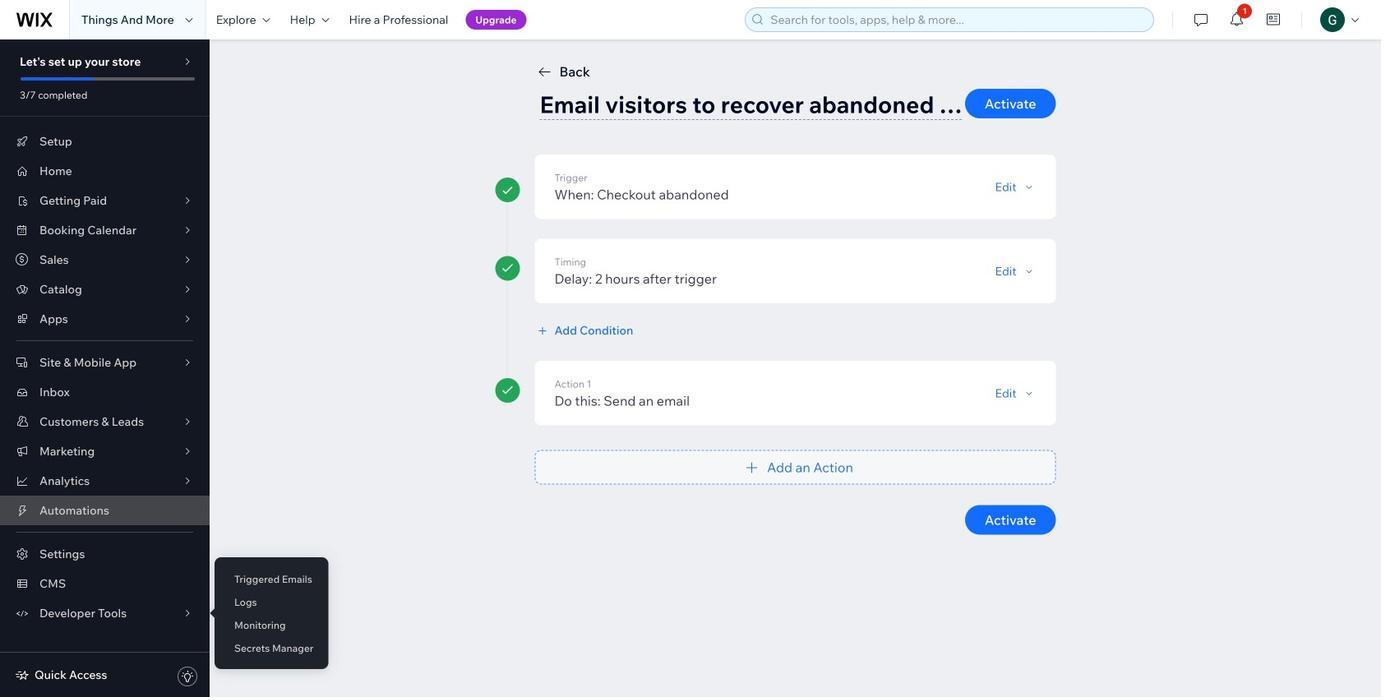 Task type: vqa. For each thing, say whether or not it's contained in the screenshot.
the APPS TO HELP YOU
no



Task type: locate. For each thing, give the bounding box(es) containing it.
sidebar element
[[0, 39, 210, 697]]

Search for tools, apps, help & more... field
[[766, 8, 1149, 31]]



